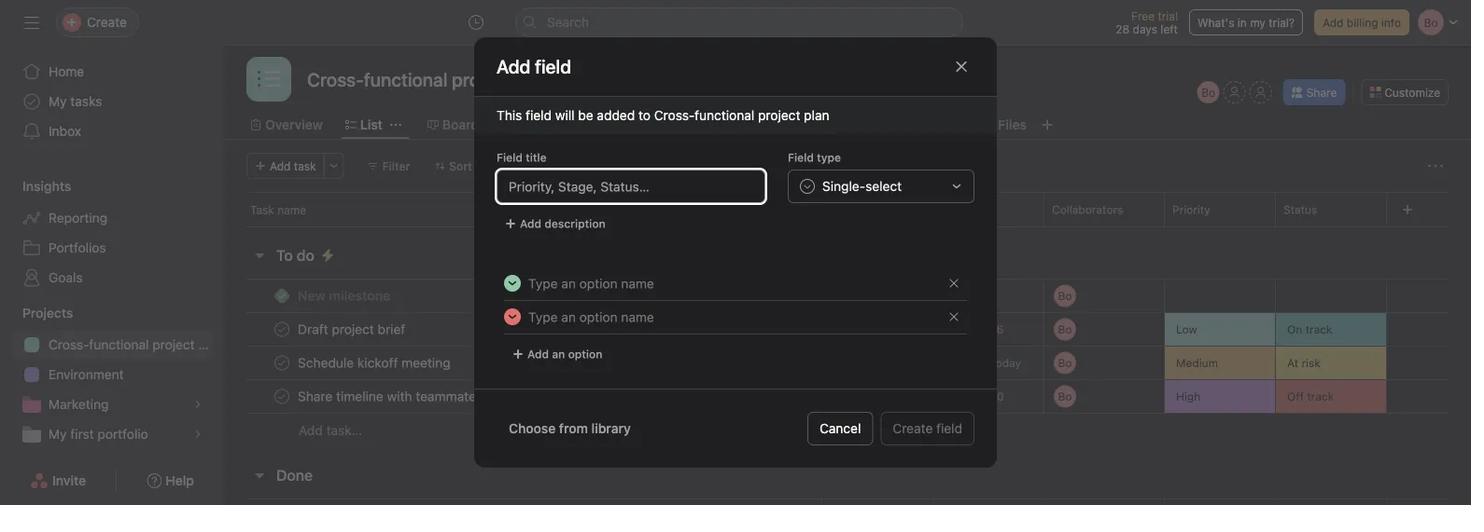 Task type: locate. For each thing, give the bounding box(es) containing it.
days
[[1133, 22, 1158, 35]]

0 vertical spatial project
[[758, 108, 800, 123]]

project inside add field dialog
[[758, 108, 800, 123]]

name
[[277, 204, 306, 217]]

0 vertical spatial cross-
[[654, 108, 695, 123]]

add
[[1323, 16, 1344, 29], [270, 160, 291, 173], [520, 218, 542, 231], [527, 348, 549, 361], [299, 423, 323, 439]]

Completed checkbox
[[271, 352, 293, 375], [271, 386, 293, 408]]

field left the "type"
[[788, 151, 814, 164]]

overview
[[265, 117, 323, 133]]

will
[[555, 108, 575, 123]]

1 type an option name field from the top
[[521, 268, 941, 300]]

due date
[[941, 204, 989, 217]]

1 collapse task list for this section image from the top
[[252, 248, 267, 263]]

functional inside add field dialog
[[695, 108, 755, 123]]

oct
[[941, 323, 960, 337], [941, 391, 960, 404]]

1 vertical spatial completed image
[[271, 352, 293, 375]]

inbox
[[49, 124, 81, 139]]

1 horizontal spatial field
[[788, 151, 814, 164]]

– today
[[977, 357, 1021, 370]]

remove option image for 2nd type an option name field from the bottom
[[949, 278, 960, 289]]

reporting link
[[11, 204, 213, 233]]

share
[[1307, 86, 1337, 99]]

plan
[[804, 108, 830, 123], [198, 337, 224, 353]]

add left billing
[[1323, 16, 1344, 29]]

0 vertical spatial plan
[[804, 108, 830, 123]]

0 horizontal spatial field
[[497, 151, 523, 164]]

– left today
[[980, 357, 987, 370]]

plan up field type
[[804, 108, 830, 123]]

1 vertical spatial my
[[49, 427, 67, 443]]

None text field
[[302, 63, 556, 96]]

from
[[559, 422, 588, 437]]

home
[[49, 64, 84, 79]]

schedule kickoff meeting cell
[[224, 346, 822, 381]]

collapse task list for this section image left "done" button
[[252, 469, 267, 484]]

teams element
[[0, 454, 224, 506]]

collapse task list for this section image for the add task… row at bottom
[[252, 248, 267, 263]]

1 vertical spatial functional
[[89, 337, 149, 353]]

do
[[297, 247, 314, 265]]

2 collapse task list for this section image from the top
[[252, 469, 267, 484]]

field for this
[[526, 108, 552, 123]]

1 horizontal spatial cross-
[[654, 108, 695, 123]]

to
[[639, 108, 651, 123]]

– left 30
[[980, 391, 987, 404]]

1 vertical spatial cross-
[[49, 337, 89, 353]]

functional right to
[[695, 108, 755, 123]]

collapse task list for this section image left to
[[252, 248, 267, 263]]

1 vertical spatial –
[[980, 357, 987, 370]]

0 vertical spatial type an option name field
[[521, 268, 941, 300]]

2 remove option image from the top
[[949, 312, 960, 323]]

projects button
[[0, 304, 73, 323]]

0 vertical spatial remove option image
[[949, 278, 960, 289]]

completed image inside draft project brief cell
[[271, 319, 293, 341]]

calendar
[[606, 117, 661, 133]]

field right create
[[936, 422, 963, 437]]

menu item
[[0, 0, 1471, 15]]

26
[[990, 323, 1004, 337], [963, 391, 977, 404]]

remove option image for first type an option name field from the bottom of the add field dialog
[[949, 312, 960, 323]]

marketing link
[[11, 390, 213, 420]]

my
[[49, 94, 67, 109], [49, 427, 67, 443]]

cell for titles cell at bottom
[[933, 499, 1045, 506]]

cross- inside projects element
[[49, 337, 89, 353]]

free trial 28 days left
[[1116, 9, 1178, 35]]

completed checkbox for schedule kickoff meeting text field
[[271, 352, 293, 375]]

26 right the 24
[[990, 323, 1004, 337]]

functional up environment link
[[89, 337, 149, 353]]

draft project brief cell
[[224, 313, 822, 347]]

my inside projects element
[[49, 427, 67, 443]]

1 vertical spatial oct
[[941, 391, 960, 404]]

0 horizontal spatial functional
[[89, 337, 149, 353]]

type
[[817, 151, 841, 164]]

cross- inside add field dialog
[[654, 108, 695, 123]]

1 vertical spatial remove option image
[[949, 312, 960, 323]]

today
[[990, 357, 1021, 370]]

add field
[[497, 56, 571, 77]]

1 horizontal spatial bo
[[1202, 86, 1216, 99]]

inbox link
[[11, 117, 213, 147]]

oct for oct 26 – 30
[[941, 391, 960, 404]]

remove option image
[[949, 278, 960, 289], [949, 312, 960, 323]]

add description
[[520, 218, 606, 231]]

1 completed image from the top
[[271, 319, 293, 341]]

add left task
[[270, 160, 291, 173]]

create field
[[893, 422, 963, 437]]

row containing bo
[[224, 311, 1471, 349]]

single-select button
[[788, 170, 975, 204]]

cross-functional project plan
[[49, 337, 224, 353]]

status field for schedule kickoff meeting cell
[[1275, 346, 1387, 381]]

project right workflow
[[758, 108, 800, 123]]

3 completed image from the top
[[271, 386, 293, 408]]

completed image inside schedule kickoff meeting 'cell'
[[271, 352, 293, 375]]

– right the 24
[[980, 323, 987, 337]]

1 horizontal spatial field
[[936, 422, 963, 437]]

0 horizontal spatial plan
[[198, 337, 224, 353]]

insights button
[[0, 177, 71, 196]]

0 horizontal spatial project
[[152, 337, 195, 353]]

cancel button
[[808, 413, 873, 446]]

priority field for titles cell
[[1164, 499, 1276, 506]]

plan inside add field dialog
[[804, 108, 830, 123]]

completed image inside share timeline with teammates cell
[[271, 386, 293, 408]]

share timeline with teammates cell
[[224, 380, 822, 415]]

left
[[1161, 22, 1178, 35]]

priority field for draft project brief cell
[[1164, 313, 1276, 347]]

– for oct 24
[[980, 323, 987, 337]]

oct left the 24
[[941, 323, 960, 337]]

cross- right to
[[654, 108, 695, 123]]

priority field for new milestone cell
[[1164, 279, 1276, 314]]

completed checkbox inside schedule kickoff meeting 'cell'
[[271, 352, 293, 375]]

field for field title
[[497, 151, 523, 164]]

library
[[592, 422, 631, 437]]

1 completed checkbox from the top
[[271, 352, 293, 375]]

1 vertical spatial collapse task list for this section image
[[252, 469, 267, 484]]

2 field from the left
[[788, 151, 814, 164]]

priority field for schedule kickoff meeting cell
[[1164, 346, 1276, 381]]

my tasks link
[[11, 87, 213, 117]]

projects
[[22, 306, 73, 321]]

add left an
[[527, 348, 549, 361]]

collapse task list for this section image
[[252, 248, 267, 263], [252, 469, 267, 484]]

done
[[276, 467, 313, 485]]

Completed checkbox
[[271, 319, 293, 341]]

field left title
[[497, 151, 523, 164]]

row
[[224, 192, 1471, 227], [246, 226, 1449, 228], [224, 278, 1471, 315], [224, 311, 1471, 349], [224, 379, 1471, 416], [224, 499, 1471, 506]]

priority
[[1173, 204, 1211, 217]]

2 my from the top
[[49, 427, 67, 443]]

global element
[[0, 46, 224, 158]]

goals link
[[11, 263, 213, 293]]

0 vertical spatial field
[[526, 108, 552, 123]]

Schedule kickoff meeting text field
[[294, 354, 456, 373]]

Draft project brief text field
[[294, 321, 411, 339]]

collaborators
[[1052, 204, 1123, 217]]

close this dialog image
[[954, 59, 969, 74]]

0 vertical spatial oct
[[941, 323, 960, 337]]

billing
[[1347, 16, 1378, 29]]

26 left 30
[[963, 391, 977, 404]]

list
[[360, 117, 383, 133]]

1 field from the left
[[497, 151, 523, 164]]

2 oct from the top
[[941, 391, 960, 404]]

New milestone text field
[[294, 287, 396, 306]]

add billing info button
[[1314, 9, 1410, 35]]

0 vertical spatial collapse task list for this section image
[[252, 248, 267, 263]]

1 vertical spatial type an option name field
[[521, 302, 941, 333]]

–
[[980, 323, 987, 337], [980, 357, 987, 370], [980, 391, 987, 404]]

0 vertical spatial functional
[[695, 108, 755, 123]]

my inside global element
[[49, 94, 67, 109]]

board link
[[427, 115, 479, 135]]

field
[[497, 151, 523, 164], [788, 151, 814, 164]]

0 vertical spatial completed checkbox
[[271, 352, 293, 375]]

0 horizontal spatial field
[[526, 108, 552, 123]]

add task… row
[[224, 414, 1471, 448]]

1 horizontal spatial plan
[[804, 108, 830, 123]]

1 vertical spatial 26
[[963, 391, 977, 404]]

1 vertical spatial bo
[[834, 323, 848, 337]]

add field dialog
[[474, 37, 997, 469]]

what's
[[1198, 16, 1235, 29]]

my left tasks
[[49, 94, 67, 109]]

Priority, Stage, Status… text field
[[497, 170, 766, 204]]

row containing task name
[[224, 192, 1471, 227]]

this field will be added to cross-functional project plan
[[497, 108, 830, 123]]

oct up create field
[[941, 391, 960, 404]]

1 oct from the top
[[941, 323, 960, 337]]

my left first
[[49, 427, 67, 443]]

bo left bob at the right
[[834, 323, 848, 337]]

2 vertical spatial completed image
[[271, 386, 293, 408]]

add inside 'button'
[[299, 423, 323, 439]]

Completed milestone checkbox
[[274, 289, 289, 304]]

create field button
[[881, 413, 975, 446]]

oct 26 – 30
[[941, 391, 1004, 404]]

environment
[[49, 367, 124, 383]]

completed milestone image
[[274, 289, 289, 304]]

0 vertical spatial –
[[980, 323, 987, 337]]

field inside button
[[936, 422, 963, 437]]

2 completed checkbox from the top
[[271, 386, 293, 408]]

1 vertical spatial plan
[[198, 337, 224, 353]]

cell
[[822, 346, 934, 381], [933, 499, 1045, 506], [1044, 499, 1165, 506]]

plan left completed checkbox
[[198, 337, 224, 353]]

completed image
[[271, 319, 293, 341], [271, 352, 293, 375], [271, 386, 293, 408]]

0 vertical spatial completed image
[[271, 319, 293, 341]]

2 completed image from the top
[[271, 352, 293, 375]]

bo button
[[1197, 81, 1220, 104]]

Type an option name field
[[521, 268, 941, 300], [521, 302, 941, 333]]

1 horizontal spatial project
[[758, 108, 800, 123]]

completed checkbox inside share timeline with teammates cell
[[271, 386, 293, 408]]

0 vertical spatial 26
[[990, 323, 1004, 337]]

field left will
[[526, 108, 552, 123]]

bo down what's
[[1202, 86, 1216, 99]]

1 vertical spatial completed checkbox
[[271, 386, 293, 408]]

project up environment link
[[152, 337, 195, 353]]

0 horizontal spatial 26
[[963, 391, 977, 404]]

info
[[1382, 16, 1401, 29]]

cross- up environment
[[49, 337, 89, 353]]

2 type an option name field from the top
[[521, 302, 941, 333]]

field title
[[497, 151, 547, 164]]

– today row
[[224, 345, 1471, 382]]

list link
[[345, 115, 383, 135]]

0 vertical spatial my
[[49, 94, 67, 109]]

field
[[526, 108, 552, 123], [936, 422, 963, 437]]

first
[[70, 427, 94, 443]]

1 vertical spatial field
[[936, 422, 963, 437]]

0 vertical spatial bo
[[1202, 86, 1216, 99]]

2 vertical spatial –
[[980, 391, 987, 404]]

list image
[[258, 68, 280, 91]]

0 horizontal spatial cross-
[[49, 337, 89, 353]]

option
[[568, 348, 603, 361]]

add description button
[[497, 211, 614, 237]]

1 my from the top
[[49, 94, 67, 109]]

0 horizontal spatial bo
[[834, 323, 848, 337]]

add left description
[[520, 218, 542, 231]]

1 horizontal spatial functional
[[695, 108, 755, 123]]

my for my tasks
[[49, 94, 67, 109]]

add left the task…
[[299, 423, 323, 439]]

add for add task
[[270, 160, 291, 173]]

1 remove option image from the top
[[949, 278, 960, 289]]

28
[[1116, 22, 1130, 35]]



Task type: vqa. For each thing, say whether or not it's contained in the screenshot.
Week view "dropdown button"
no



Task type: describe. For each thing, give the bounding box(es) containing it.
title
[[526, 151, 547, 164]]

create
[[893, 422, 933, 437]]

insights element
[[0, 170, 224, 297]]

add task…
[[299, 423, 362, 439]]

task
[[250, 204, 274, 217]]

my for my first portfolio
[[49, 427, 67, 443]]

field for create
[[936, 422, 963, 437]]

select
[[866, 179, 902, 194]]

completed image for schedule kickoff meeting text field
[[271, 352, 293, 375]]

cell for schedule kickoff meeting 'cell'
[[822, 346, 934, 381]]

Share timeline with teammates text field
[[294, 388, 488, 407]]

titles cell
[[224, 499, 822, 506]]

overview link
[[250, 115, 323, 135]]

search
[[547, 14, 589, 30]]

home link
[[11, 57, 213, 87]]

tasks
[[70, 94, 102, 109]]

30
[[990, 391, 1004, 404]]

search list box
[[515, 7, 963, 37]]

search button
[[515, 7, 963, 37]]

files
[[998, 117, 1027, 133]]

oct 24 – 26
[[941, 323, 1004, 337]]

add task… button
[[299, 421, 362, 442]]

field type
[[788, 151, 841, 164]]

status field for share timeline with teammates cell
[[1275, 380, 1387, 415]]

status field for titles cell
[[1275, 499, 1387, 506]]

completed image for share timeline with teammates text box
[[271, 386, 293, 408]]

date
[[965, 204, 989, 217]]

1 vertical spatial project
[[152, 337, 195, 353]]

my
[[1250, 16, 1266, 29]]

calendar link
[[591, 115, 661, 135]]

goals
[[49, 270, 83, 286]]

add for add billing info
[[1323, 16, 1344, 29]]

row containing oct 26
[[224, 379, 1471, 416]]

add for add an option
[[527, 348, 549, 361]]

trial
[[1158, 9, 1178, 22]]

single-
[[822, 179, 866, 194]]

my first portfolio link
[[11, 420, 213, 450]]

added
[[597, 108, 635, 123]]

free
[[1132, 9, 1155, 22]]

files link
[[983, 115, 1027, 135]]

bo inside bo button
[[1202, 86, 1216, 99]]

add task
[[270, 160, 316, 173]]

task name
[[250, 204, 306, 217]]

cross-functional project plan link
[[11, 330, 224, 360]]

bob
[[856, 323, 877, 337]]

to do button
[[276, 239, 314, 273]]

to do
[[276, 247, 314, 265]]

new milestone cell
[[224, 279, 822, 314]]

workflow
[[699, 117, 757, 133]]

add task button
[[246, 153, 325, 179]]

reporting
[[49, 211, 107, 226]]

plan inside projects element
[[198, 337, 224, 353]]

add for add task…
[[299, 423, 323, 439]]

bo inside row
[[834, 323, 848, 337]]

an
[[552, 348, 565, 361]]

invite button
[[18, 465, 98, 499]]

to
[[276, 247, 293, 265]]

task
[[294, 160, 316, 173]]

board
[[442, 117, 479, 133]]

task…
[[326, 423, 362, 439]]

field for field type
[[788, 151, 814, 164]]

dashboard link
[[779, 115, 861, 135]]

header to do tree grid
[[224, 278, 1471, 448]]

completed image for draft project brief text box
[[271, 319, 293, 341]]

timeline link
[[501, 115, 569, 135]]

what's in my trial?
[[1198, 16, 1295, 29]]

be
[[578, 108, 593, 123]]

workflow link
[[684, 115, 757, 135]]

status
[[1284, 204, 1318, 217]]

add for add description
[[520, 218, 542, 231]]

single-select
[[822, 179, 902, 194]]

projects element
[[0, 297, 224, 454]]

choose from library button
[[497, 413, 643, 446]]

add an option button
[[504, 342, 611, 368]]

description
[[545, 218, 606, 231]]

choose
[[509, 422, 556, 437]]

status field for new milestone cell
[[1275, 279, 1387, 314]]

hide sidebar image
[[24, 15, 39, 30]]

done button
[[276, 459, 313, 493]]

timeline
[[516, 117, 569, 133]]

my first portfolio
[[49, 427, 148, 443]]

trial?
[[1269, 16, 1295, 29]]

completed checkbox for share timeline with teammates text box
[[271, 386, 293, 408]]

portfolios
[[49, 240, 106, 256]]

due
[[941, 204, 962, 217]]

status field for draft project brief cell
[[1275, 313, 1387, 347]]

environment link
[[11, 360, 213, 390]]

marketing
[[49, 397, 109, 413]]

1 horizontal spatial 26
[[990, 323, 1004, 337]]

share button
[[1283, 79, 1346, 105]]

add billing info
[[1323, 16, 1401, 29]]

collapse task list for this section image for priority field for titles cell
[[252, 469, 267, 484]]

24
[[963, 323, 977, 337]]

portfolio
[[97, 427, 148, 443]]

functional inside projects element
[[89, 337, 149, 353]]

– for oct 26
[[980, 391, 987, 404]]

rules for to do image
[[320, 248, 335, 263]]

messages
[[899, 117, 961, 133]]

priority field for share timeline with teammates cell
[[1164, 380, 1276, 415]]

choose from library
[[509, 422, 631, 437]]

portfolios link
[[11, 233, 213, 263]]

messages link
[[884, 115, 961, 135]]

oct for oct 24 – 26
[[941, 323, 960, 337]]



